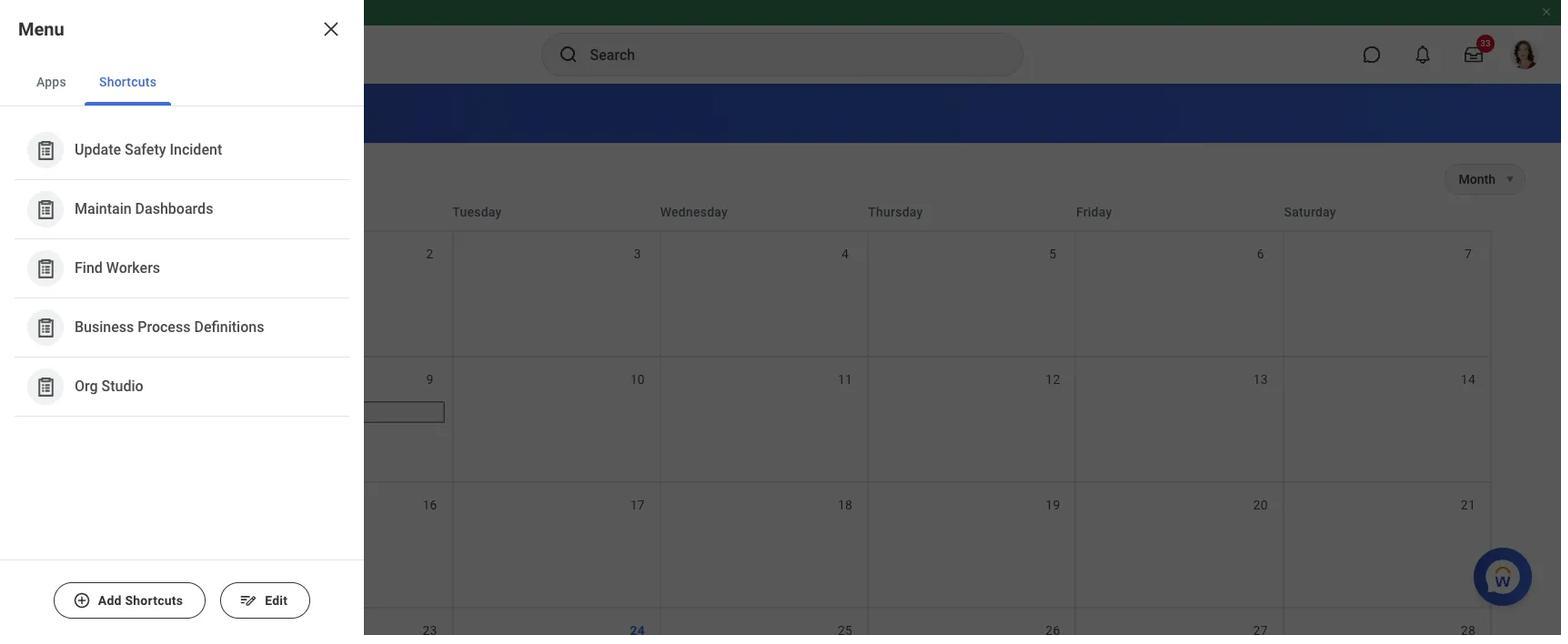 Task type: vqa. For each thing, say whether or not it's contained in the screenshot.
status
no



Task type: locate. For each thing, give the bounding box(es) containing it.
row containing 16
[[36, 481, 1492, 607]]

tuesday column header
[[452, 203, 660, 221]]

21
[[1461, 498, 1476, 512]]

clipboard image left business
[[34, 316, 57, 339]]

clipboard image left find
[[34, 257, 57, 280]]

apps
[[36, 75, 66, 89]]

row
[[36, 194, 1492, 230], [36, 230, 1492, 356], [36, 356, 1492, 481], [36, 481, 1492, 607], [36, 607, 1492, 635]]

clipboard image
[[34, 139, 57, 161], [34, 257, 57, 280]]

sunday
[[36, 205, 80, 219]]

0 vertical spatial clipboard image
[[34, 198, 57, 221]]

time off and leave calendar
[[36, 100, 321, 126]]

clipboard image for maintain dashboards
[[34, 198, 57, 221]]

1 clipboard image from the top
[[34, 139, 57, 161]]

sunday, october 15, 2023 cell
[[38, 483, 246, 607]]

find workers link
[[18, 243, 346, 294]]

today
[[59, 171, 91, 185]]

clipboard image inside maintain dashboards link
[[34, 198, 57, 221]]

table containing sunday
[[36, 194, 1492, 635]]

1 row from the top
[[36, 194, 1492, 230]]

search image
[[557, 44, 579, 66]]

columbus
[[258, 406, 307, 418]]

shortcuts right add
[[125, 593, 183, 608]]

shortcuts up and
[[99, 75, 157, 89]]

chevron down image
[[314, 170, 332, 188]]

shortcuts inside shortcuts button
[[99, 75, 157, 89]]

shortcuts inside add shortcuts button
[[125, 593, 183, 608]]

edit button
[[220, 582, 310, 619]]

1 vertical spatial shortcuts
[[125, 593, 183, 608]]

notifications large image
[[1414, 45, 1432, 64]]

friday
[[1076, 205, 1112, 219]]

clipboard image inside org studio 'link'
[[34, 375, 57, 398]]

safety
[[125, 141, 166, 159]]

0 vertical spatial clipboard image
[[34, 139, 57, 161]]

2 vertical spatial clipboard image
[[34, 375, 57, 398]]

row group inside table
[[36, 230, 1492, 635]]

list
[[0, 106, 364, 431]]

2 clipboard image from the top
[[34, 316, 57, 339]]

and
[[128, 100, 164, 126]]

shortcuts button
[[85, 58, 171, 106]]

sunday column header
[[36, 203, 244, 221]]

text edit image
[[239, 591, 258, 610]]

1 vertical spatial clipboard image
[[34, 257, 57, 280]]

3 clipboard image from the top
[[34, 375, 57, 398]]

4 row from the top
[[36, 481, 1492, 607]]

close environment banner image
[[1541, 6, 1552, 17]]

19
[[1046, 498, 1060, 512]]

clipboard image left org
[[34, 375, 57, 398]]

7
[[1465, 247, 1472, 261]]

global navigation dialog
[[0, 0, 364, 635]]

3
[[634, 247, 641, 261]]

1 vertical spatial clipboard image
[[34, 316, 57, 339]]

4
[[842, 247, 849, 261]]

clipboard image down today button
[[34, 198, 57, 221]]

dashboards
[[135, 200, 213, 218]]

day
[[310, 406, 328, 418]]

definitions
[[194, 319, 264, 336]]

org studio link
[[18, 361, 346, 412]]

today button
[[36, 167, 113, 189]]

plus circle image
[[73, 591, 91, 610]]

chevron left image
[[128, 170, 146, 188]]

14
[[1461, 372, 1476, 387]]

clipboard image inside business process definitions link
[[34, 316, 57, 339]]

table
[[36, 194, 1492, 635]]

add shortcuts
[[98, 593, 183, 608]]

clipboard image inside find workers link
[[34, 257, 57, 280]]

x image
[[320, 18, 342, 40]]

row group
[[36, 230, 1492, 635]]

2 row from the top
[[36, 230, 1492, 356]]

maintain dashboards
[[75, 200, 213, 218]]

row containing sunday
[[36, 194, 1492, 230]]

1 clipboard image from the top
[[34, 198, 57, 221]]

row group containing oct
[[36, 230, 1492, 635]]

20
[[1253, 498, 1268, 512]]

row containing 9
[[36, 356, 1492, 481]]

wednesday
[[660, 205, 728, 219]]

clipboard image down 'time'
[[34, 139, 57, 161]]

columbus day
[[258, 406, 328, 418]]

column header
[[244, 203, 452, 221]]

2
[[426, 247, 434, 261]]

update safety incident link
[[18, 125, 346, 176]]

tab list
[[0, 58, 364, 106]]

update safety incident
[[75, 141, 222, 159]]

clipboard image
[[34, 198, 57, 221], [34, 316, 57, 339], [34, 375, 57, 398]]

10
[[630, 372, 645, 387]]

clipboard image for find workers
[[34, 257, 57, 280]]

business process definitions link
[[18, 302, 346, 353]]

shortcuts
[[99, 75, 157, 89], [125, 593, 183, 608]]

saturday
[[1284, 205, 1336, 219]]

clipboard image inside update safety incident link
[[34, 139, 57, 161]]

chevron right image
[[163, 170, 182, 188]]

edit
[[265, 593, 288, 608]]

2 clipboard image from the top
[[34, 257, 57, 280]]

0 vertical spatial shortcuts
[[99, 75, 157, 89]]

org
[[75, 378, 98, 395]]

find
[[75, 260, 103, 277]]

tuesday
[[452, 205, 502, 219]]

3 row from the top
[[36, 356, 1492, 481]]

13
[[1253, 372, 1268, 387]]

time
[[36, 100, 86, 126]]

banner
[[0, 0, 1561, 84]]

17
[[630, 498, 645, 512]]



Task type: describe. For each thing, give the bounding box(es) containing it.
clipboard image for org studio
[[34, 375, 57, 398]]

9
[[426, 372, 434, 387]]

org studio
[[75, 378, 143, 395]]

calendar application
[[36, 194, 1525, 635]]

off
[[92, 100, 123, 126]]

find workers
[[75, 260, 160, 277]]

2023
[[268, 167, 308, 189]]

oct
[[45, 247, 66, 261]]

update
[[75, 141, 121, 159]]

profile logan mcneil element
[[1499, 35, 1550, 75]]

saturday column header
[[1284, 203, 1492, 221]]

clipboard image for business process definitions
[[34, 316, 57, 339]]

business process definitions
[[75, 319, 264, 336]]

incident
[[170, 141, 222, 159]]

11
[[838, 372, 853, 387]]

process
[[138, 319, 191, 336]]

maintain
[[75, 200, 132, 218]]

october
[[199, 167, 263, 189]]

time off and leave calendar main content
[[0, 84, 1561, 635]]

apps button
[[22, 58, 81, 106]]

workers
[[106, 260, 160, 277]]

maintain dashboards link
[[18, 184, 346, 235]]

calendar
[[233, 100, 321, 126]]

table inside time off and leave calendar main content
[[36, 194, 1492, 635]]

inbox large image
[[1465, 45, 1483, 64]]

month button
[[1445, 165, 1496, 194]]

row containing oct
[[36, 230, 1492, 356]]

clipboard image for update safety incident
[[34, 139, 57, 161]]

business
[[75, 319, 134, 336]]

leave
[[170, 100, 228, 126]]

18
[[838, 498, 853, 512]]

tab list containing apps
[[0, 58, 364, 106]]

12
[[1046, 372, 1060, 387]]

6
[[1257, 247, 1264, 261]]

thursday
[[868, 205, 923, 219]]

month
[[1459, 172, 1496, 187]]

add shortcuts button
[[53, 582, 206, 619]]

studio
[[102, 378, 143, 395]]

16
[[423, 498, 437, 512]]

friday column header
[[1076, 203, 1284, 221]]

sunday, october 8, 2023 cell
[[38, 358, 246, 481]]

thursday column header
[[868, 203, 1076, 221]]

wednesday column header
[[660, 203, 868, 221]]

list containing update safety incident
[[0, 106, 364, 431]]

5
[[1049, 247, 1057, 261]]

5 row from the top
[[36, 607, 1492, 635]]

menu
[[18, 18, 64, 40]]

october 2023
[[199, 167, 308, 189]]

add
[[98, 593, 122, 608]]



